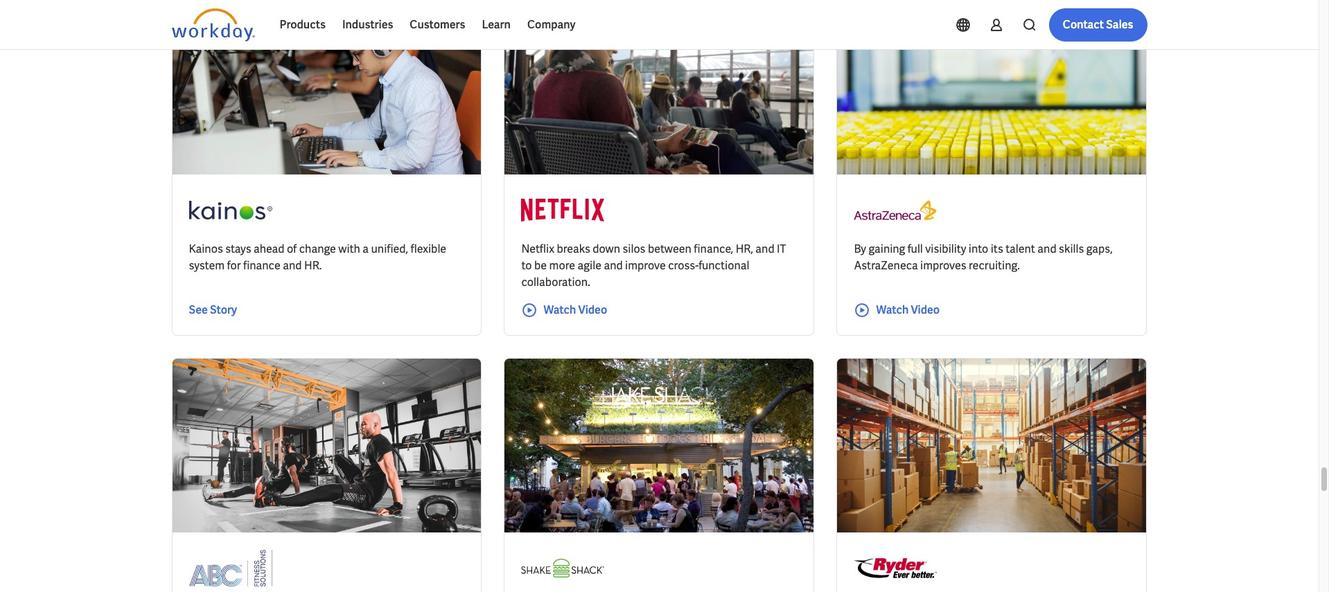 Task type: vqa. For each thing, say whether or not it's contained in the screenshot.
Life Sciences link
no



Task type: locate. For each thing, give the bounding box(es) containing it.
watch video link down collaboration.
[[522, 302, 607, 319]]

video
[[578, 303, 607, 317], [911, 303, 940, 317]]

watch video for more
[[544, 303, 607, 317]]

Search Customer Stories text field
[[950, 9, 1120, 33]]

clear all
[[542, 15, 579, 28]]

video down "agile"
[[578, 303, 607, 317]]

2 watch video link from the left
[[854, 302, 940, 319]]

by gaining full visibility into its talent and skills gaps, astrazeneca improves recruiting.
[[854, 242, 1113, 273]]

finance,
[[694, 242, 734, 256]]

functional
[[699, 258, 750, 273]]

0 horizontal spatial watch video
[[544, 303, 607, 317]]

recruiting.
[[969, 258, 1020, 273]]

more button
[[465, 8, 527, 35]]

customers
[[410, 17, 465, 32]]

hr,
[[736, 242, 753, 256]]

watch video
[[544, 303, 607, 317], [876, 303, 940, 317]]

1 horizontal spatial watch video link
[[854, 302, 940, 319]]

go to the homepage image
[[172, 8, 255, 42]]

more
[[476, 15, 499, 28]]

see story
[[189, 303, 237, 317]]

flexible
[[411, 242, 447, 256]]

industries button
[[334, 8, 402, 42]]

1 horizontal spatial watch video
[[876, 303, 940, 317]]

watch video link
[[522, 302, 607, 319], [854, 302, 940, 319]]

netflix breaks down silos between finance, hr, and it to be more agile and improve cross-functional collaboration.
[[522, 242, 786, 289]]

video down improves
[[911, 303, 940, 317]]

silos
[[623, 242, 646, 256]]

finance
[[243, 258, 281, 273]]

unified,
[[371, 242, 408, 256]]

cross-
[[668, 258, 699, 273]]

1 video from the left
[[578, 303, 607, 317]]

0 horizontal spatial video
[[578, 303, 607, 317]]

products button
[[271, 8, 334, 42]]

1 horizontal spatial video
[[911, 303, 940, 317]]

1 watch video link from the left
[[522, 302, 607, 319]]

watch video link down astrazeneca
[[854, 302, 940, 319]]

1 watch from the left
[[544, 303, 576, 317]]

contact sales link
[[1049, 8, 1147, 42]]

watch video down astrazeneca
[[876, 303, 940, 317]]

1 watch video from the left
[[544, 303, 607, 317]]

and down down
[[604, 258, 623, 273]]

see
[[189, 303, 208, 317]]

2 watch from the left
[[876, 303, 909, 317]]

astrazeneca
[[854, 258, 918, 273]]

and down of
[[283, 258, 302, 273]]

talent
[[1006, 242, 1035, 256]]

collaboration.
[[522, 275, 590, 289]]

full
[[908, 242, 923, 256]]

0 horizontal spatial watch
[[544, 303, 576, 317]]

2 video from the left
[[911, 303, 940, 317]]

abc fitness solutions, llc image
[[189, 549, 272, 588]]

and left 'skills'
[[1038, 242, 1057, 256]]

gaps,
[[1087, 242, 1113, 256]]

watch down collaboration.
[[544, 303, 576, 317]]

and
[[756, 242, 775, 256], [1038, 242, 1057, 256], [283, 258, 302, 273], [604, 258, 623, 273]]

industries
[[342, 17, 393, 32]]

0 horizontal spatial watch video link
[[522, 302, 607, 319]]

of
[[287, 242, 297, 256]]

industry
[[256, 15, 293, 28]]

down
[[593, 242, 620, 256]]

visibility
[[926, 242, 967, 256]]

2 watch video from the left
[[876, 303, 940, 317]]

sales
[[1106, 17, 1134, 32]]

improve
[[625, 258, 666, 273]]

system
[[189, 258, 225, 273]]

1 horizontal spatial watch
[[876, 303, 909, 317]]

watch video link for more
[[522, 302, 607, 319]]

kainos image
[[189, 191, 272, 230]]

and inside 'by gaining full visibility into its talent and skills gaps, astrazeneca improves recruiting.'
[[1038, 242, 1057, 256]]

watch down astrazeneca
[[876, 303, 909, 317]]

watch video down collaboration.
[[544, 303, 607, 317]]

watch
[[544, 303, 576, 317], [876, 303, 909, 317]]



Task type: describe. For each thing, give the bounding box(es) containing it.
clear
[[542, 15, 565, 28]]

netflix image
[[522, 191, 605, 230]]

stays
[[225, 242, 251, 256]]

netflix
[[522, 242, 555, 256]]

video for improves
[[911, 303, 940, 317]]

improves
[[921, 258, 967, 273]]

hr.
[[304, 258, 322, 273]]

industry button
[[245, 8, 321, 35]]

skills
[[1059, 242, 1084, 256]]

more
[[549, 258, 575, 273]]

be
[[534, 258, 547, 273]]

kainos stays ahead of change with a unified, flexible system for finance and hr.
[[189, 242, 447, 273]]

astrazeneca uk limited image
[[854, 191, 937, 230]]

gaining
[[869, 242, 906, 256]]

story
[[210, 303, 237, 317]]

and inside kainos stays ahead of change with a unified, flexible system for finance and hr.
[[283, 258, 302, 273]]

between
[[648, 242, 692, 256]]

contact
[[1063, 17, 1104, 32]]

all
[[567, 15, 579, 28]]

shake shack enterprises, llc image
[[522, 549, 605, 588]]

clear all button
[[538, 8, 583, 35]]

breaks
[[557, 242, 590, 256]]

watch for be
[[544, 303, 576, 317]]

its
[[991, 242, 1004, 256]]

business outcome
[[343, 15, 426, 28]]

topic button
[[172, 8, 234, 35]]

business
[[343, 15, 383, 28]]

products
[[280, 17, 326, 32]]

with
[[338, 242, 360, 256]]

a
[[363, 242, 369, 256]]

it
[[777, 242, 786, 256]]

see story link
[[189, 302, 237, 319]]

learn button
[[474, 8, 519, 42]]

company
[[527, 17, 576, 32]]

watch video for improves
[[876, 303, 940, 317]]

outcome
[[384, 15, 426, 28]]

by
[[854, 242, 867, 256]]

kainos
[[189, 242, 223, 256]]

for
[[227, 258, 241, 273]]

company button
[[519, 8, 584, 42]]

ahead
[[254, 242, 285, 256]]

watch video link for improves
[[854, 302, 940, 319]]

contact sales
[[1063, 17, 1134, 32]]

change
[[299, 242, 336, 256]]

watch for astrazeneca
[[876, 303, 909, 317]]

video for more
[[578, 303, 607, 317]]

ryder (ryder truck rental, inc.) image
[[854, 549, 937, 588]]

into
[[969, 242, 989, 256]]

business outcome button
[[332, 8, 453, 35]]

agile
[[578, 258, 602, 273]]

and left it
[[756, 242, 775, 256]]

customers button
[[402, 8, 474, 42]]

topic
[[183, 15, 206, 28]]

to
[[522, 258, 532, 273]]

learn
[[482, 17, 511, 32]]



